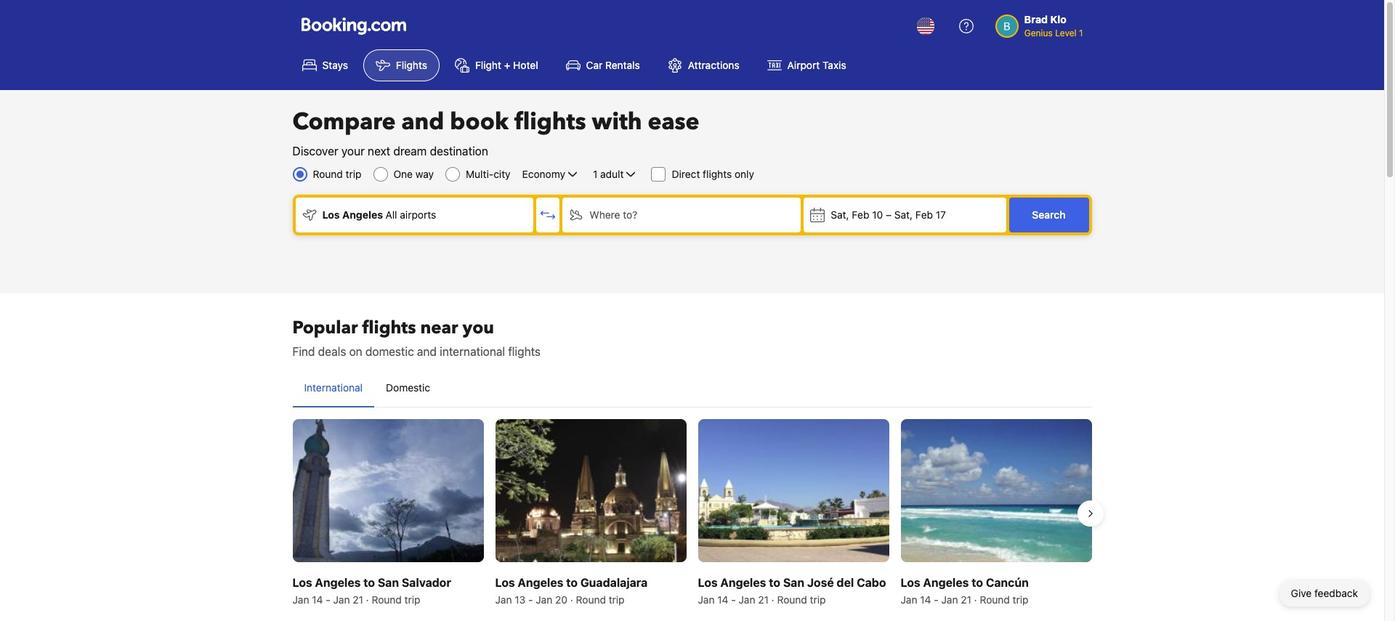 Task type: locate. For each thing, give the bounding box(es) containing it.
one way
[[394, 168, 434, 180]]

and down near
[[417, 345, 437, 358]]

1 · from the left
[[366, 594, 369, 606]]

flights up domestic
[[362, 316, 416, 340]]

san inside los angeles to san josé del cabo jan 14 - jan 21 · round trip
[[783, 577, 805, 590]]

san
[[378, 577, 399, 590], [783, 577, 805, 590]]

· inside los angeles to guadalajara jan 13 - jan 20 · round trip
[[570, 594, 573, 606]]

trip down guadalajara
[[609, 594, 625, 606]]

to left salvador
[[364, 577, 375, 590]]

los inside "los angeles to cancún jan 14 - jan 21 · round trip"
[[901, 577, 921, 590]]

2 san from the left
[[783, 577, 805, 590]]

round down "discover"
[[313, 168, 343, 180]]

to
[[364, 577, 375, 590], [566, 577, 578, 590], [769, 577, 781, 590], [972, 577, 983, 590]]

flight + hotel
[[475, 59, 538, 71]]

flights left only
[[703, 168, 732, 180]]

0 horizontal spatial san
[[378, 577, 399, 590]]

round
[[313, 168, 343, 180], [372, 594, 402, 606], [576, 594, 606, 606], [777, 594, 807, 606], [980, 594, 1010, 606]]

san left salvador
[[378, 577, 399, 590]]

1
[[1079, 28, 1083, 39], [593, 168, 598, 180]]

city
[[494, 168, 511, 180]]

where to?
[[590, 209, 638, 221]]

flights inside compare and book flights with ease discover your next dream destination
[[515, 106, 586, 138]]

4 to from the left
[[972, 577, 983, 590]]

los inside los angeles to guadalajara jan 13 - jan 20 · round trip
[[495, 577, 515, 590]]

san for salvador
[[378, 577, 399, 590]]

to?
[[623, 209, 638, 221]]

angeles inside "los angeles to cancún jan 14 - jan 21 · round trip"
[[923, 577, 969, 590]]

2 jan from the left
[[333, 594, 350, 606]]

-
[[326, 594, 330, 606], [528, 594, 533, 606], [731, 594, 736, 606], [934, 594, 939, 606]]

flight + hotel link
[[443, 49, 551, 81]]

round trip
[[313, 168, 362, 180]]

13
[[515, 594, 526, 606]]

17
[[936, 209, 946, 221]]

2 - from the left
[[528, 594, 533, 606]]

josé
[[807, 577, 834, 590]]

1 sat, from the left
[[831, 209, 849, 221]]

klo
[[1051, 13, 1067, 25]]

0 horizontal spatial feb
[[852, 209, 870, 221]]

give feedback
[[1291, 587, 1358, 600]]

where to? button
[[563, 198, 801, 233]]

san inside los angeles to san salvador jan 14 - jan 21 · round trip
[[378, 577, 399, 590]]

next
[[368, 145, 390, 158]]

3 21 from the left
[[961, 594, 972, 606]]

- inside los angeles to san josé del cabo jan 14 - jan 21 · round trip
[[731, 594, 736, 606]]

14
[[312, 594, 323, 606], [718, 594, 729, 606], [920, 594, 931, 606]]

2 · from the left
[[570, 594, 573, 606]]

trip down josé
[[810, 594, 826, 606]]

trip down your
[[346, 168, 362, 180]]

stays
[[322, 59, 348, 71]]

- inside los angeles to guadalajara jan 13 - jan 20 · round trip
[[528, 594, 533, 606]]

level
[[1055, 28, 1077, 39]]

flights
[[515, 106, 586, 138], [703, 168, 732, 180], [362, 316, 416, 340], [508, 345, 541, 358]]

4 - from the left
[[934, 594, 939, 606]]

domestic button
[[374, 369, 442, 407]]

san left josé
[[783, 577, 805, 590]]

search
[[1032, 209, 1066, 221]]

with
[[592, 106, 642, 138]]

sat, right '–'
[[895, 209, 913, 221]]

taxis
[[823, 59, 846, 71]]

3 - from the left
[[731, 594, 736, 606]]

+
[[504, 59, 510, 71]]

airport taxis link
[[755, 49, 859, 81]]

to for del
[[769, 577, 781, 590]]

to inside "los angeles to cancún jan 14 - jan 21 · round trip"
[[972, 577, 983, 590]]

1 horizontal spatial 1
[[1079, 28, 1083, 39]]

los inside los angeles to san salvador jan 14 - jan 21 · round trip
[[293, 577, 312, 590]]

los for los angeles to cancún
[[901, 577, 921, 590]]

tab list containing international
[[293, 369, 1092, 408]]

trip inside "los angeles to cancún jan 14 - jan 21 · round trip"
[[1013, 594, 1029, 606]]

1 21 from the left
[[353, 594, 363, 606]]

0 vertical spatial and
[[402, 106, 444, 138]]

0 vertical spatial 1
[[1079, 28, 1083, 39]]

domestic
[[386, 382, 430, 394]]

popular flights near you find deals on domestic and international flights
[[293, 316, 541, 358]]

1 adult button
[[592, 166, 640, 183]]

2 horizontal spatial 14
[[920, 594, 931, 606]]

1 horizontal spatial 21
[[758, 594, 769, 606]]

trip down cancún
[[1013, 594, 1029, 606]]

sat, feb 10 – sat, feb 17 button
[[804, 198, 1006, 233]]

give feedback button
[[1280, 581, 1370, 607]]

1 adult
[[593, 168, 624, 180]]

1 vertical spatial 1
[[593, 168, 598, 180]]

los angeles to san josé del cabo image
[[698, 419, 889, 563]]

region
[[281, 414, 1104, 614]]

san for josé
[[783, 577, 805, 590]]

·
[[366, 594, 369, 606], [570, 594, 573, 606], [772, 594, 775, 606], [974, 594, 977, 606]]

4 · from the left
[[974, 594, 977, 606]]

adult
[[600, 168, 624, 180]]

los angeles to cancún jan 14 - jan 21 · round trip
[[901, 577, 1029, 606]]

3 14 from the left
[[920, 594, 931, 606]]

1 horizontal spatial feb
[[916, 209, 933, 221]]

round down salvador
[[372, 594, 402, 606]]

los angeles to cancún image
[[901, 419, 1092, 563]]

14 inside "los angeles to cancún jan 14 - jan 21 · round trip"
[[920, 594, 931, 606]]

los angeles to san salvador jan 14 - jan 21 · round trip
[[293, 577, 451, 606]]

to up 20
[[566, 577, 578, 590]]

sat,
[[831, 209, 849, 221], [895, 209, 913, 221]]

21 inside los angeles to san josé del cabo jan 14 - jan 21 · round trip
[[758, 594, 769, 606]]

trip inside los angeles to guadalajara jan 13 - jan 20 · round trip
[[609, 594, 625, 606]]

los for los angeles to san josé del cabo
[[698, 577, 718, 590]]

international
[[304, 382, 363, 394]]

angeles inside los angeles to san josé del cabo jan 14 - jan 21 · round trip
[[721, 577, 766, 590]]

round inside "los angeles to cancún jan 14 - jan 21 · round trip"
[[980, 594, 1010, 606]]

1 vertical spatial and
[[417, 345, 437, 358]]

6 jan from the left
[[739, 594, 756, 606]]

compare
[[293, 106, 396, 138]]

sat, feb 10 – sat, feb 17
[[831, 209, 946, 221]]

to for 13
[[566, 577, 578, 590]]

2 to from the left
[[566, 577, 578, 590]]

trip
[[346, 168, 362, 180], [405, 594, 420, 606], [609, 594, 625, 606], [810, 594, 826, 606], [1013, 594, 1029, 606]]

feb left 10
[[852, 209, 870, 221]]

0 horizontal spatial 14
[[312, 594, 323, 606]]

dream
[[393, 145, 427, 158]]

round down guadalajara
[[576, 594, 606, 606]]

14 inside los angeles to san salvador jan 14 - jan 21 · round trip
[[312, 594, 323, 606]]

los inside los angeles to san josé del cabo jan 14 - jan 21 · round trip
[[698, 577, 718, 590]]

compare and book flights with ease discover your next dream destination
[[293, 106, 700, 158]]

angeles inside los angeles to guadalajara jan 13 - jan 20 · round trip
[[518, 577, 564, 590]]

round down cancún
[[980, 594, 1010, 606]]

round inside los angeles to guadalajara jan 13 - jan 20 · round trip
[[576, 594, 606, 606]]

to left cancún
[[972, 577, 983, 590]]

all
[[386, 209, 397, 221]]

3 · from the left
[[772, 594, 775, 606]]

angeles inside los angeles to san salvador jan 14 - jan 21 · round trip
[[315, 577, 361, 590]]

give
[[1291, 587, 1312, 600]]

and inside popular flights near you find deals on domestic and international flights
[[417, 345, 437, 358]]

one
[[394, 168, 413, 180]]

car rentals link
[[554, 49, 652, 81]]

1 horizontal spatial 14
[[718, 594, 729, 606]]

international button
[[293, 369, 374, 407]]

angeles
[[342, 209, 383, 221], [315, 577, 361, 590], [518, 577, 564, 590], [721, 577, 766, 590], [923, 577, 969, 590]]

1 inside popup button
[[593, 168, 598, 180]]

sat, left 10
[[831, 209, 849, 221]]

1 right level
[[1079, 28, 1083, 39]]

and up dream
[[402, 106, 444, 138]]

feedback
[[1315, 587, 1358, 600]]

angeles for los angeles to cancún
[[923, 577, 969, 590]]

flights up economy
[[515, 106, 586, 138]]

los angeles to guadalajara image
[[495, 419, 686, 563]]

2 21 from the left
[[758, 594, 769, 606]]

destination
[[430, 145, 488, 158]]

to left josé
[[769, 577, 781, 590]]

tab list
[[293, 369, 1092, 408]]

to for jan
[[364, 577, 375, 590]]

0 horizontal spatial sat,
[[831, 209, 849, 221]]

3 to from the left
[[769, 577, 781, 590]]

2 horizontal spatial 21
[[961, 594, 972, 606]]

feb left 17
[[916, 209, 933, 221]]

direct
[[672, 168, 700, 180]]

3 jan from the left
[[495, 594, 512, 606]]

20
[[555, 594, 568, 606]]

jan
[[293, 594, 309, 606], [333, 594, 350, 606], [495, 594, 512, 606], [536, 594, 553, 606], [698, 594, 715, 606], [739, 594, 756, 606], [901, 594, 918, 606], [942, 594, 958, 606]]

trip down salvador
[[405, 594, 420, 606]]

to inside los angeles to san josé del cabo jan 14 - jan 21 · round trip
[[769, 577, 781, 590]]

· inside los angeles to san salvador jan 14 - jan 21 · round trip
[[366, 594, 369, 606]]

21 inside los angeles to san salvador jan 14 - jan 21 · round trip
[[353, 594, 363, 606]]

2 14 from the left
[[718, 594, 729, 606]]

to inside los angeles to san salvador jan 14 - jan 21 · round trip
[[364, 577, 375, 590]]

round down josé
[[777, 594, 807, 606]]

deals
[[318, 345, 346, 358]]

booking.com logo image
[[301, 17, 406, 35], [301, 17, 406, 35]]

1 san from the left
[[378, 577, 399, 590]]

and
[[402, 106, 444, 138], [417, 345, 437, 358]]

to inside los angeles to guadalajara jan 13 - jan 20 · round trip
[[566, 577, 578, 590]]

1 horizontal spatial san
[[783, 577, 805, 590]]

1 14 from the left
[[312, 594, 323, 606]]

genius
[[1025, 28, 1053, 39]]

1 horizontal spatial sat,
[[895, 209, 913, 221]]

1 to from the left
[[364, 577, 375, 590]]

0 horizontal spatial 1
[[593, 168, 598, 180]]

0 horizontal spatial 21
[[353, 594, 363, 606]]

rentals
[[605, 59, 640, 71]]

- inside "los angeles to cancún jan 14 - jan 21 · round trip"
[[934, 594, 939, 606]]

los
[[322, 209, 340, 221], [293, 577, 312, 590], [495, 577, 515, 590], [698, 577, 718, 590], [901, 577, 921, 590]]

attractions link
[[655, 49, 752, 81]]

1 left adult
[[593, 168, 598, 180]]

1 - from the left
[[326, 594, 330, 606]]



Task type: vqa. For each thing, say whether or not it's contained in the screenshot.
tips
no



Task type: describe. For each thing, give the bounding box(es) containing it.
1 inside brad klo genius level 1
[[1079, 28, 1083, 39]]

1 feb from the left
[[852, 209, 870, 221]]

flights right international
[[508, 345, 541, 358]]

angeles for los angeles
[[342, 209, 383, 221]]

14 inside los angeles to san josé del cabo jan 14 - jan 21 · round trip
[[718, 594, 729, 606]]

· inside los angeles to san josé del cabo jan 14 - jan 21 · round trip
[[772, 594, 775, 606]]

you
[[463, 316, 494, 340]]

flights
[[396, 59, 427, 71]]

your
[[341, 145, 365, 158]]

2 feb from the left
[[916, 209, 933, 221]]

8 jan from the left
[[942, 594, 958, 606]]

10
[[872, 209, 883, 221]]

cabo
[[857, 577, 886, 590]]

2 sat, from the left
[[895, 209, 913, 221]]

1 jan from the left
[[293, 594, 309, 606]]

trip inside los angeles to san salvador jan 14 - jan 21 · round trip
[[405, 594, 420, 606]]

and inside compare and book flights with ease discover your next dream destination
[[402, 106, 444, 138]]

del
[[837, 577, 854, 590]]

los for los angeles to guadalajara
[[495, 577, 515, 590]]

stays link
[[290, 49, 360, 81]]

round inside los angeles to san josé del cabo jan 14 - jan 21 · round trip
[[777, 594, 807, 606]]

los angeles all airports
[[322, 209, 436, 221]]

near
[[420, 316, 458, 340]]

cancún
[[986, 577, 1029, 590]]

car rentals
[[586, 59, 640, 71]]

21 inside "los angeles to cancún jan 14 - jan 21 · round trip"
[[961, 594, 972, 606]]

los angeles to san salvador image
[[293, 419, 484, 563]]

flight
[[475, 59, 501, 71]]

–
[[886, 209, 892, 221]]

angeles for los angeles to san salvador
[[315, 577, 361, 590]]

only
[[735, 168, 754, 180]]

direct flights only
[[672, 168, 754, 180]]

region containing los angeles to san salvador
[[281, 414, 1104, 614]]

airports
[[400, 209, 436, 221]]

7 jan from the left
[[901, 594, 918, 606]]

5 jan from the left
[[698, 594, 715, 606]]

find
[[293, 345, 315, 358]]

trip inside los angeles to san josé del cabo jan 14 - jan 21 · round trip
[[810, 594, 826, 606]]

popular
[[293, 316, 358, 340]]

round inside los angeles to san salvador jan 14 - jan 21 · round trip
[[372, 594, 402, 606]]

hotel
[[513, 59, 538, 71]]

attractions
[[688, 59, 740, 71]]

discover
[[293, 145, 338, 158]]

· inside "los angeles to cancún jan 14 - jan 21 · round trip"
[[974, 594, 977, 606]]

domestic
[[366, 345, 414, 358]]

ease
[[648, 106, 700, 138]]

angeles for los angeles to guadalajara
[[518, 577, 564, 590]]

way
[[416, 168, 434, 180]]

guadalajara
[[581, 577, 648, 590]]

on
[[349, 345, 362, 358]]

angeles for los angeles to san josé del cabo
[[721, 577, 766, 590]]

car
[[586, 59, 603, 71]]

brad
[[1025, 13, 1048, 25]]

search button
[[1009, 198, 1089, 233]]

los for los angeles to san salvador
[[293, 577, 312, 590]]

multi-
[[466, 168, 494, 180]]

flights link
[[363, 49, 440, 81]]

brad klo genius level 1
[[1025, 13, 1083, 39]]

airport
[[788, 59, 820, 71]]

los for los angeles
[[322, 209, 340, 221]]

4 jan from the left
[[536, 594, 553, 606]]

los angeles to san josé del cabo jan 14 - jan 21 · round trip
[[698, 577, 886, 606]]

salvador
[[402, 577, 451, 590]]

book
[[450, 106, 509, 138]]

where
[[590, 209, 620, 221]]

multi-city
[[466, 168, 511, 180]]

- inside los angeles to san salvador jan 14 - jan 21 · round trip
[[326, 594, 330, 606]]

to for 14
[[972, 577, 983, 590]]

international
[[440, 345, 505, 358]]

economy
[[522, 168, 565, 180]]

los angeles to guadalajara jan 13 - jan 20 · round trip
[[495, 577, 648, 606]]

airport taxis
[[788, 59, 846, 71]]



